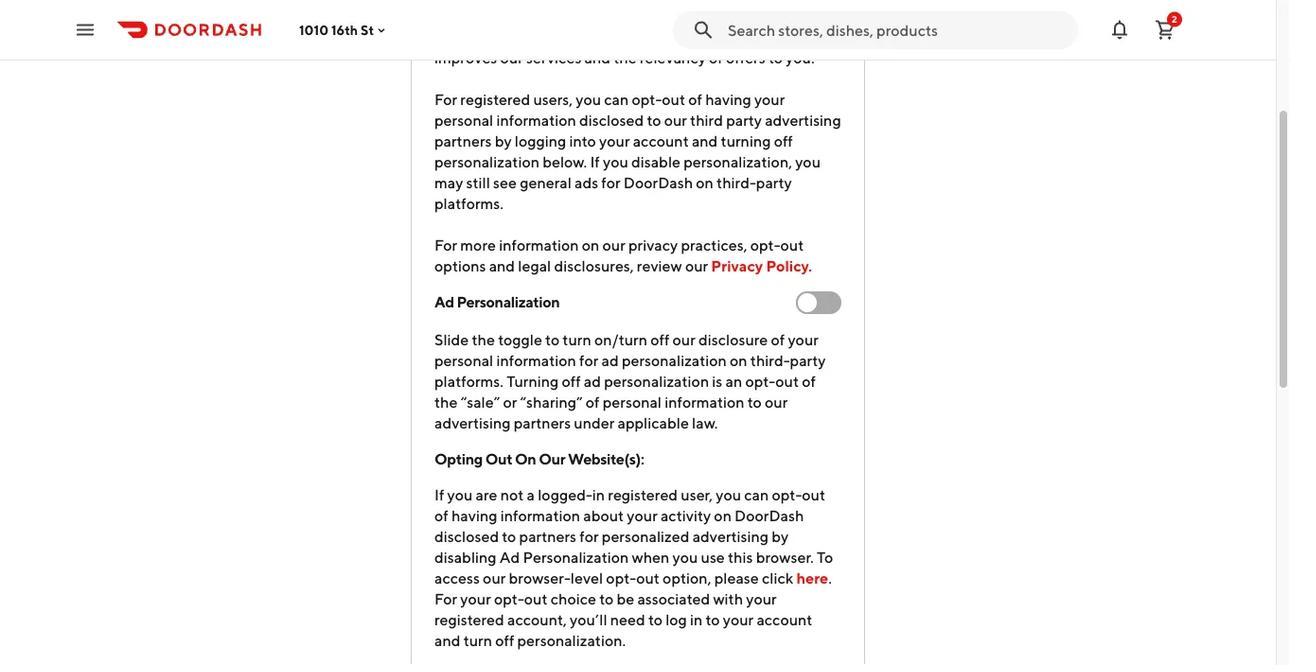 Task type: locate. For each thing, give the bounding box(es) containing it.
our down disabling
[[483, 569, 506, 587]]

1 vertical spatial for
[[434, 236, 457, 254]]

2 vertical spatial registered
[[434, 611, 504, 629]]

off inside the . for your opt-out choice to be associated with your registered account, you'll need to log in to your account and turn off personalization.
[[495, 632, 514, 650]]

ad personalization
[[434, 293, 560, 311]]

out up to
[[802, 486, 825, 504]]

to down not
[[502, 528, 516, 546]]

of inside if you are not a logged-in registered user, you can opt-out of having information about your activity on doordash disclosed to partners for personalized advertising by disabling ad personalization when you use this browser. to access our browser-level opt-out option, please click
[[434, 507, 448, 525]]

turn inside 'slide the toggle to turn on/turn off our disclosure of your personal information for ad personalization on third-party platforms. turning off ad personalization is an opt-out of the "sale" or "sharing" of personal information to our advertising partners under applicable law.'
[[563, 331, 591, 349]]

registered left users,
[[460, 90, 530, 108]]

1 vertical spatial partners
[[514, 414, 571, 432]]

on down personalization,
[[696, 174, 714, 192]]

1 vertical spatial doordash
[[735, 507, 804, 525]]

1 vertical spatial disclosed
[[434, 528, 499, 546]]

party up turning
[[726, 111, 762, 129]]

our
[[664, 111, 687, 129], [603, 236, 625, 254], [685, 257, 708, 275], [673, 331, 696, 349], [765, 393, 788, 411], [483, 569, 506, 587]]

2 vertical spatial for
[[434, 590, 457, 608]]

party
[[726, 111, 762, 129], [756, 174, 792, 192], [790, 352, 826, 370]]

personalization up is
[[622, 352, 727, 370]]

0 vertical spatial in
[[592, 486, 605, 504]]

Toggle Opt In Personalize Ads checkbox
[[796, 292, 842, 314]]

0 horizontal spatial by
[[495, 132, 512, 150]]

ad
[[434, 293, 454, 311], [500, 549, 520, 567]]

1 vertical spatial if
[[434, 486, 444, 504]]

your up personalized
[[627, 507, 658, 525]]

privacy
[[628, 236, 678, 254]]

your inside 'slide the toggle to turn on/turn off our disclosure of your personal information for ad personalization on third-party platforms. turning off ad personalization is an opt-out of the "sale" or "sharing" of personal information to our advertising partners under applicable law.'
[[788, 331, 819, 349]]

1 horizontal spatial can
[[744, 486, 769, 504]]

policy.
[[766, 257, 812, 275]]

doordash inside for registered users, you can opt-out of having your personal information disclosed to our third party advertising partners by logging into your account and turning off personalization below. if you disable personalization, you may still see general ads for doordash on third-party platforms.
[[624, 174, 693, 192]]

1 vertical spatial having
[[451, 507, 497, 525]]

use
[[701, 549, 725, 567]]

personalization.
[[517, 632, 626, 650]]

platforms. up "sale"
[[434, 372, 504, 390]]

for down about
[[580, 528, 599, 546]]

on inside for more information on our privacy practices, opt-out options and legal disclosures, review our
[[582, 236, 599, 254]]

by left "logging" on the top left of page
[[495, 132, 512, 150]]

personalization,
[[684, 153, 792, 171]]

off inside for registered users, you can opt-out of having your personal information disclosed to our third party advertising partners by logging into your account and turning off personalization below. if you disable personalization, you may still see general ads for doordash on third-party platforms.
[[774, 132, 793, 150]]

you
[[576, 90, 601, 108], [603, 153, 628, 171], [795, 153, 821, 171], [447, 486, 473, 504], [716, 486, 741, 504], [673, 549, 698, 567]]

and down the third
[[692, 132, 718, 150]]

1 vertical spatial for
[[579, 352, 599, 370]]

1 horizontal spatial turn
[[563, 331, 591, 349]]

if you are not a logged-in registered user, you can opt-out of having information about your activity on doordash disclosed to partners for personalized advertising by disabling ad personalization when you use this browser. to access our browser-level opt-out option, please click
[[434, 486, 833, 587]]

on
[[696, 174, 714, 192], [582, 236, 599, 254], [730, 352, 747, 370], [714, 507, 732, 525]]

personal
[[434, 111, 493, 129], [434, 352, 493, 370], [603, 393, 662, 411]]

doordash down disable
[[624, 174, 693, 192]]

personalization up the applicable
[[604, 372, 709, 390]]

third- down personalization,
[[717, 174, 756, 192]]

personal up the applicable
[[603, 393, 662, 411]]

to up disable
[[647, 111, 661, 129]]

turn down the access
[[463, 632, 492, 650]]

browser.
[[756, 549, 814, 567]]

0 vertical spatial third-
[[717, 174, 756, 192]]

our inside for registered users, you can opt-out of having your personal information disclosed to our third party advertising partners by logging into your account and turning off personalization below. if you disable personalization, you may still see general ads for doordash on third-party platforms.
[[664, 111, 687, 129]]

1 vertical spatial the
[[434, 393, 458, 411]]

0 vertical spatial if
[[590, 153, 600, 171]]

1 for from the top
[[434, 90, 457, 108]]

on up disclosures,
[[582, 236, 599, 254]]

0 horizontal spatial having
[[451, 507, 497, 525]]

practices,
[[681, 236, 747, 254]]

doordash
[[624, 174, 693, 192], [735, 507, 804, 525]]

third- down disclosure on the right of the page
[[750, 352, 790, 370]]

you'll
[[570, 611, 607, 629]]

for inside for more information on our privacy practices, opt-out options and legal disclosures, review our
[[434, 236, 457, 254]]

information down a
[[500, 507, 580, 525]]

having down 'are'
[[451, 507, 497, 525]]

doordash inside if you are not a logged-in registered user, you can opt-out of having information about your activity on doordash disclosed to partners for personalized advertising by disabling ad personalization when you use this browser. to access our browser-level opt-out option, please click
[[735, 507, 804, 525]]

0 vertical spatial partners
[[434, 132, 492, 150]]

out up account,
[[524, 590, 548, 608]]

having inside if you are not a logged-in registered user, you can opt-out of having information about your activity on doordash disclosed to partners for personalized advertising by disabling ad personalization when you use this browser. to access our browser-level opt-out option, please click
[[451, 507, 497, 525]]

by up browser.
[[772, 528, 789, 546]]

ad up under
[[584, 372, 601, 390]]

disclosed inside for registered users, you can opt-out of having your personal information disclosed to our third party advertising partners by logging into your account and turning off personalization below. if you disable personalization, you may still see general ads for doordash on third-party platforms.
[[579, 111, 644, 129]]

information up the legal
[[499, 236, 579, 254]]

opt- up account,
[[494, 590, 524, 608]]

2 vertical spatial and
[[434, 632, 460, 650]]

off right turning
[[774, 132, 793, 150]]

0 vertical spatial doordash
[[624, 174, 693, 192]]

in
[[592, 486, 605, 504], [690, 611, 703, 629]]

disabling
[[434, 549, 497, 567]]

is
[[712, 372, 723, 390]]

advertising down "sale"
[[434, 414, 511, 432]]

can right user,
[[744, 486, 769, 504]]

for
[[601, 174, 621, 192], [579, 352, 599, 370], [580, 528, 599, 546]]

1 vertical spatial can
[[744, 486, 769, 504]]

turn
[[563, 331, 591, 349], [463, 632, 492, 650]]

2 vertical spatial advertising
[[693, 528, 769, 546]]

turn inside the . for your opt-out choice to be associated with your registered account, you'll need to log in to your account and turn off personalization.
[[463, 632, 492, 650]]

0 vertical spatial for
[[434, 90, 457, 108]]

account
[[633, 132, 689, 150], [757, 611, 813, 629]]

0 horizontal spatial turn
[[463, 632, 492, 650]]

turning
[[507, 372, 559, 390]]

the left "sale"
[[434, 393, 458, 411]]

into
[[569, 132, 596, 150]]

partners
[[434, 132, 492, 150], [514, 414, 571, 432], [519, 528, 577, 546]]

you left 'are'
[[447, 486, 473, 504]]

2 vertical spatial partners
[[519, 528, 577, 546]]

if
[[590, 153, 600, 171], [434, 486, 444, 504]]

your down toggle opt in personalize ads checkbox
[[788, 331, 819, 349]]

ad down the on/turn
[[602, 352, 619, 370]]

information up turning
[[496, 352, 576, 370]]

1 vertical spatial personalization
[[523, 549, 629, 567]]

2 platforms. from the top
[[434, 372, 504, 390]]

open menu image
[[74, 18, 97, 41]]

1 horizontal spatial in
[[690, 611, 703, 629]]

if inside for registered users, you can opt-out of having your personal information disclosed to our third party advertising partners by logging into your account and turning off personalization below. if you disable personalization, you may still see general ads for doordash on third-party platforms.
[[590, 153, 600, 171]]

0 vertical spatial personal
[[434, 111, 493, 129]]

out up disable
[[662, 90, 685, 108]]

in up about
[[592, 486, 605, 504]]

party down personalization,
[[756, 174, 792, 192]]

2 vertical spatial personal
[[603, 393, 662, 411]]

2
[[1172, 14, 1177, 25]]

disclosed up into
[[579, 111, 644, 129]]

of up under
[[586, 393, 600, 411]]

16th
[[331, 22, 358, 38]]

see
[[493, 174, 517, 192]]

the
[[472, 331, 495, 349], [434, 393, 458, 411]]

applicable
[[618, 414, 689, 432]]

doordash up browser.
[[735, 507, 804, 525]]

0 vertical spatial having
[[705, 90, 751, 108]]

opt- up privacy policy.
[[750, 236, 780, 254]]

personal up still
[[434, 111, 493, 129]]

your down click
[[746, 590, 777, 608]]

1 vertical spatial personalization
[[622, 352, 727, 370]]

0 vertical spatial platforms.
[[434, 195, 504, 213]]

1010
[[299, 22, 329, 38]]

0 vertical spatial and
[[692, 132, 718, 150]]

personalization
[[457, 293, 560, 311], [523, 549, 629, 567]]

registered inside for registered users, you can opt-out of having your personal information disclosed to our third party advertising partners by logging into your account and turning off personalization below. if you disable personalization, you may still see general ads for doordash on third-party platforms.
[[460, 90, 530, 108]]

0 horizontal spatial account
[[633, 132, 689, 150]]

0 horizontal spatial if
[[434, 486, 444, 504]]

personalization inside for registered users, you can opt-out of having your personal information disclosed to our third party advertising partners by logging into your account and turning off personalization below. if you disable personalization, you may still see general ads for doordash on third-party platforms.
[[434, 153, 540, 171]]

. for your opt-out choice to be associated with your registered account, you'll need to log in to your account and turn off personalization.
[[434, 569, 832, 650]]

by
[[495, 132, 512, 150], [772, 528, 789, 546]]

privacy
[[711, 257, 763, 275]]

opt-
[[632, 90, 662, 108], [750, 236, 780, 254], [745, 372, 775, 390], [772, 486, 802, 504], [606, 569, 636, 587], [494, 590, 524, 608]]

1 horizontal spatial ad
[[500, 549, 520, 567]]

if down opting
[[434, 486, 444, 504]]

information inside for registered users, you can opt-out of having your personal information disclosed to our third party advertising partners by logging into your account and turning off personalization below. if you disable personalization, you may still see general ads for doordash on third-party platforms.
[[496, 111, 576, 129]]

1 vertical spatial party
[[756, 174, 792, 192]]

1 horizontal spatial account
[[757, 611, 813, 629]]

2 vertical spatial party
[[790, 352, 826, 370]]

0 vertical spatial party
[[726, 111, 762, 129]]

out up policy.
[[780, 236, 804, 254]]

0 vertical spatial disclosed
[[579, 111, 644, 129]]

0 vertical spatial advertising
[[765, 111, 841, 129]]

0 horizontal spatial can
[[604, 90, 629, 108]]

2 vertical spatial for
[[580, 528, 599, 546]]

partners inside if you are not a logged-in registered user, you can opt-out of having information about your activity on doordash disclosed to partners for personalized advertising by disabling ad personalization when you use this browser. to access our browser-level opt-out option, please click
[[519, 528, 577, 546]]

can
[[604, 90, 629, 108], [744, 486, 769, 504]]

to inside for registered users, you can opt-out of having your personal information disclosed to our third party advertising partners by logging into your account and turning off personalization below. if you disable personalization, you may still see general ads for doordash on third-party platforms.
[[647, 111, 661, 129]]

account down click
[[757, 611, 813, 629]]

0 horizontal spatial in
[[592, 486, 605, 504]]

partners down "sharing"
[[514, 414, 571, 432]]

partners inside 'slide the toggle to turn on/turn off our disclosure of your personal information for ad personalization on third-party platforms. turning off ad personalization is an opt-out of the "sale" or "sharing" of personal information to our advertising partners under applicable law.'
[[514, 414, 571, 432]]

for
[[434, 90, 457, 108], [434, 236, 457, 254], [434, 590, 457, 608]]

partners up browser-
[[519, 528, 577, 546]]

of up the third
[[688, 90, 702, 108]]

2 horizontal spatial and
[[692, 132, 718, 150]]

options
[[434, 257, 486, 275]]

0 horizontal spatial doordash
[[624, 174, 693, 192]]

opt- inside for more information on our privacy practices, opt-out options and legal disclosures, review our
[[750, 236, 780, 254]]

advertising
[[765, 111, 841, 129], [434, 414, 511, 432], [693, 528, 769, 546]]

for up may
[[434, 90, 457, 108]]

0 horizontal spatial disclosed
[[434, 528, 499, 546]]

1 platforms. from the top
[[434, 195, 504, 213]]

advertising up turning
[[765, 111, 841, 129]]

personalization up toggle
[[457, 293, 560, 311]]

personalization up still
[[434, 153, 540, 171]]

opt- right an
[[745, 372, 775, 390]]

for inside 'slide the toggle to turn on/turn off our disclosure of your personal information for ad personalization on third-party platforms. turning off ad personalization is an opt-out of the "sale" or "sharing" of personal information to our advertising partners under applicable law.'
[[579, 352, 599, 370]]

your
[[754, 90, 785, 108], [599, 132, 630, 150], [788, 331, 819, 349], [627, 507, 658, 525], [460, 590, 491, 608], [746, 590, 777, 608], [723, 611, 754, 629]]

0 vertical spatial turn
[[563, 331, 591, 349]]

1 vertical spatial in
[[690, 611, 703, 629]]

0 vertical spatial account
[[633, 132, 689, 150]]

2 button
[[1146, 11, 1184, 49]]

of right disclosure on the right of the page
[[771, 331, 785, 349]]

out
[[662, 90, 685, 108], [780, 236, 804, 254], [775, 372, 799, 390], [802, 486, 825, 504], [636, 569, 660, 587], [524, 590, 548, 608]]

with
[[713, 590, 743, 608]]

ad up browser-
[[500, 549, 520, 567]]

for inside for registered users, you can opt-out of having your personal information disclosed to our third party advertising partners by logging into your account and turning off personalization below. if you disable personalization, you may still see general ads for doordash on third-party platforms.
[[434, 90, 457, 108]]

notification bell image
[[1108, 18, 1131, 41]]

party down toggle opt in personalize ads checkbox
[[790, 352, 826, 370]]

to
[[647, 111, 661, 129], [545, 331, 560, 349], [748, 393, 762, 411], [502, 528, 516, 546], [599, 590, 614, 608], [648, 611, 663, 629], [706, 611, 720, 629]]

0 horizontal spatial ad
[[434, 293, 454, 311]]

on right activity
[[714, 507, 732, 525]]

opt- inside the . for your opt-out choice to be associated with your registered account, you'll need to log in to your account and turn off personalization.
[[494, 590, 524, 608]]

1 vertical spatial by
[[772, 528, 789, 546]]

opt- inside for registered users, you can opt-out of having your personal information disclosed to our third party advertising partners by logging into your account and turning off personalization below. if you disable personalization, you may still see general ads for doordash on third-party platforms.
[[632, 90, 662, 108]]

and down more
[[489, 257, 515, 275]]

1 horizontal spatial if
[[590, 153, 600, 171]]

opt- up browser.
[[772, 486, 802, 504]]

1 vertical spatial turn
[[463, 632, 492, 650]]

and down the access
[[434, 632, 460, 650]]

0 vertical spatial for
[[601, 174, 621, 192]]

1 horizontal spatial and
[[489, 257, 515, 275]]

of up disabling
[[434, 507, 448, 525]]

the right slide
[[472, 331, 495, 349]]

opt- up disable
[[632, 90, 662, 108]]

browser-
[[509, 569, 571, 587]]

still
[[466, 174, 490, 192]]

1 vertical spatial and
[[489, 257, 515, 275]]

if up ads
[[590, 153, 600, 171]]

disclosed up disabling
[[434, 528, 499, 546]]

0 vertical spatial personalization
[[434, 153, 540, 171]]

turn left the on/turn
[[563, 331, 591, 349]]

1 vertical spatial advertising
[[434, 414, 511, 432]]

0 vertical spatial by
[[495, 132, 512, 150]]

1 vertical spatial account
[[757, 611, 813, 629]]

in inside the . for your opt-out choice to be associated with your registered account, you'll need to log in to your account and turn off personalization.
[[690, 611, 703, 629]]

opting out on our website(s):
[[434, 450, 644, 468]]

under
[[574, 414, 615, 432]]

2 for from the top
[[434, 236, 457, 254]]

1 horizontal spatial having
[[705, 90, 751, 108]]

1 horizontal spatial doordash
[[735, 507, 804, 525]]

1 horizontal spatial disclosed
[[579, 111, 644, 129]]

for inside for registered users, you can opt-out of having your personal information disclosed to our third party advertising partners by logging into your account and turning off personalization below. if you disable personalization, you may still see general ads for doordash on third-party platforms.
[[601, 174, 621, 192]]

1 vertical spatial ad
[[500, 549, 520, 567]]

account up disable
[[633, 132, 689, 150]]

personal down slide
[[434, 352, 493, 370]]

0 vertical spatial ad
[[602, 352, 619, 370]]

disclosed
[[579, 111, 644, 129], [434, 528, 499, 546]]

platforms. inside 'slide the toggle to turn on/turn off our disclosure of your personal information for ad personalization on third-party platforms. turning off ad personalization is an opt-out of the "sale" or "sharing" of personal information to our advertising partners under applicable law.'
[[434, 372, 504, 390]]

registered
[[460, 90, 530, 108], [608, 486, 678, 504], [434, 611, 504, 629]]

turning
[[721, 132, 771, 150]]

on inside 'slide the toggle to turn on/turn off our disclosure of your personal information for ad personalization on third-party platforms. turning off ad personalization is an opt-out of the "sale" or "sharing" of personal information to our advertising partners under applicable law.'
[[730, 352, 747, 370]]

1 horizontal spatial by
[[772, 528, 789, 546]]

1 vertical spatial registered
[[608, 486, 678, 504]]

1 vertical spatial platforms.
[[434, 372, 504, 390]]

opt- inside 'slide the toggle to turn on/turn off our disclosure of your personal information for ad personalization on third-party platforms. turning off ad personalization is an opt-out of the "sale" or "sharing" of personal information to our advertising partners under applicable law.'
[[745, 372, 775, 390]]

out down when at the bottom
[[636, 569, 660, 587]]

below.
[[543, 153, 587, 171]]

for down the access
[[434, 590, 457, 608]]

law.
[[692, 414, 718, 432]]

0 vertical spatial can
[[604, 90, 629, 108]]

1 vertical spatial third-
[[750, 352, 790, 370]]

information up the law.
[[665, 393, 745, 411]]

ad up slide
[[434, 293, 454, 311]]

off down account,
[[495, 632, 514, 650]]

0 vertical spatial registered
[[460, 90, 530, 108]]

can right users,
[[604, 90, 629, 108]]

for right ads
[[601, 174, 621, 192]]

personalization
[[434, 153, 540, 171], [622, 352, 727, 370], [604, 372, 709, 390]]

personalization up level
[[523, 549, 629, 567]]

registered down the access
[[434, 611, 504, 629]]

third- inside 'slide the toggle to turn on/turn off our disclosure of your personal information for ad personalization on third-party platforms. turning off ad personalization is an opt-out of the "sale" or "sharing" of personal information to our advertising partners under applicable law.'
[[750, 352, 790, 370]]

and inside for registered users, you can opt-out of having your personal information disclosed to our third party advertising partners by logging into your account and turning off personalization below. if you disable personalization, you may still see general ads for doordash on third-party platforms.
[[692, 132, 718, 150]]

0 horizontal spatial and
[[434, 632, 460, 650]]

third-
[[717, 174, 756, 192], [750, 352, 790, 370]]

out right an
[[775, 372, 799, 390]]

3 for from the top
[[434, 590, 457, 608]]

platforms.
[[434, 195, 504, 213], [434, 372, 504, 390]]

for up options
[[434, 236, 457, 254]]

in right log
[[690, 611, 703, 629]]

0 vertical spatial the
[[472, 331, 495, 349]]

1 horizontal spatial the
[[472, 331, 495, 349]]

Store search: begin typing to search for stores available on DoorDash text field
[[728, 19, 1067, 40]]

more
[[460, 236, 496, 254]]



Task type: vqa. For each thing, say whether or not it's contained in the screenshot.
HERE
yes



Task type: describe. For each thing, give the bounding box(es) containing it.
you right users,
[[576, 90, 601, 108]]

on
[[515, 450, 536, 468]]

partners inside for registered users, you can opt-out of having your personal information disclosed to our third party advertising partners by logging into your account and turning off personalization below. if you disable personalization, you may still see general ads for doordash on third-party platforms.
[[434, 132, 492, 150]]

not
[[501, 486, 524, 504]]

toggle
[[498, 331, 542, 349]]

in inside if you are not a logged-in registered user, you can opt-out of having information about your activity on doordash disclosed to partners for personalized advertising by disabling ad personalization when you use this browser. to access our browser-level opt-out option, please click
[[592, 486, 605, 504]]

5 items, open order cart image
[[1154, 18, 1177, 41]]

on inside for registered users, you can opt-out of having your personal information disclosed to our third party advertising partners by logging into your account and turning off personalization below. if you disable personalization, you may still see general ads for doordash on third-party platforms.
[[696, 174, 714, 192]]

your down with
[[723, 611, 754, 629]]

of inside for registered users, you can opt-out of having your personal information disclosed to our third party advertising partners by logging into your account and turning off personalization below. if you disable personalization, you may still see general ads for doordash on third-party platforms.
[[688, 90, 702, 108]]

account,
[[507, 611, 567, 629]]

disclosure
[[699, 331, 768, 349]]

our down disclosure on the right of the page
[[765, 393, 788, 411]]

to right toggle
[[545, 331, 560, 349]]

for inside the . for your opt-out choice to be associated with your registered account, you'll need to log in to your account and turn off personalization.
[[434, 590, 457, 608]]

disclosed inside if you are not a logged-in registered user, you can opt-out of having information about your activity on doordash disclosed to partners for personalized advertising by disabling ad personalization when you use this browser. to access our browser-level opt-out option, please click
[[434, 528, 499, 546]]

user,
[[681, 486, 713, 504]]

please
[[714, 569, 759, 587]]

st
[[361, 22, 374, 38]]

1 vertical spatial personal
[[434, 352, 493, 370]]

need
[[610, 611, 645, 629]]

advertising inside if you are not a logged-in registered user, you can opt-out of having information about your activity on doordash disclosed to partners for personalized advertising by disabling ad personalization when you use this browser. to access our browser-level opt-out option, please click
[[693, 528, 769, 546]]

out inside 'slide the toggle to turn on/turn off our disclosure of your personal information for ad personalization on third-party platforms. turning off ad personalization is an opt-out of the "sale" or "sharing" of personal information to our advertising partners under applicable law.'
[[775, 372, 799, 390]]

our left disclosure on the right of the page
[[673, 331, 696, 349]]

about
[[583, 507, 624, 525]]

for inside if you are not a logged-in registered user, you can opt-out of having information about your activity on doordash disclosed to partners for personalized advertising by disabling ad personalization when you use this browser. to access our browser-level opt-out option, please click
[[580, 528, 599, 546]]

your down the access
[[460, 590, 491, 608]]

and inside the . for your opt-out choice to be associated with your registered account, you'll need to log in to your account and turn off personalization.
[[434, 632, 460, 650]]

account inside the . for your opt-out choice to be associated with your registered account, you'll need to log in to your account and turn off personalization.
[[757, 611, 813, 629]]

account inside for registered users, you can opt-out of having your personal information disclosed to our third party advertising partners by logging into your account and turning off personalization below. if you disable personalization, you may still see general ads for doordash on third-party platforms.
[[633, 132, 689, 150]]

an
[[726, 372, 742, 390]]

registered inside the . for your opt-out choice to be associated with your registered account, you'll need to log in to your account and turn off personalization.
[[434, 611, 504, 629]]

this
[[728, 549, 753, 567]]

can inside if you are not a logged-in registered user, you can opt-out of having information about your activity on doordash disclosed to partners for personalized advertising by disabling ad personalization when you use this browser. to access our browser-level opt-out option, please click
[[744, 486, 769, 504]]

to left log
[[648, 611, 663, 629]]

personalization inside if you are not a logged-in registered user, you can opt-out of having information about your activity on doordash disclosed to partners for personalized advertising by disabling ad personalization when you use this browser. to access our browser-level opt-out option, please click
[[523, 549, 629, 567]]

our down the practices,
[[685, 257, 708, 275]]

2 vertical spatial personalization
[[604, 372, 709, 390]]

for for for more information on our privacy practices, opt-out options and legal disclosures, review our
[[434, 236, 457, 254]]

logged-
[[538, 486, 592, 504]]

out inside the . for your opt-out choice to be associated with your registered account, you'll need to log in to your account and turn off personalization.
[[524, 590, 548, 608]]

activity
[[661, 507, 711, 525]]

access
[[434, 569, 480, 587]]

to down disclosure on the right of the page
[[748, 393, 762, 411]]

1010 16th st button
[[299, 22, 389, 38]]

personalized
[[602, 528, 690, 546]]

third
[[690, 111, 723, 129]]

to
[[817, 549, 833, 567]]

third- inside for registered users, you can opt-out of having your personal information disclosed to our third party advertising partners by logging into your account and turning off personalization below. if you disable personalization, you may still see general ads for doordash on third-party platforms.
[[717, 174, 756, 192]]

opt- up be
[[606, 569, 636, 587]]

our
[[539, 450, 565, 468]]

are
[[476, 486, 497, 504]]

if inside if you are not a logged-in registered user, you can opt-out of having information about your activity on doordash disclosed to partners for personalized advertising by disabling ad personalization when you use this browser. to access our browser-level opt-out option, please click
[[434, 486, 444, 504]]

having inside for registered users, you can opt-out of having your personal information disclosed to our third party advertising partners by logging into your account and turning off personalization below. if you disable personalization, you may still see general ads for doordash on third-party platforms.
[[705, 90, 751, 108]]

.
[[828, 569, 832, 587]]

here link
[[796, 569, 828, 587]]

can inside for registered users, you can opt-out of having your personal information disclosed to our third party advertising partners by logging into your account and turning off personalization below. if you disable personalization, you may still see general ads for doordash on third-party platforms.
[[604, 90, 629, 108]]

review
[[637, 257, 682, 275]]

"sharing"
[[520, 393, 583, 411]]

on inside if you are not a logged-in registered user, you can opt-out of having information about your activity on doordash disclosed to partners for personalized advertising by disabling ad personalization when you use this browser. to access our browser-level opt-out option, please click
[[714, 507, 732, 525]]

level
[[571, 569, 603, 587]]

your up turning
[[754, 90, 785, 108]]

logging
[[515, 132, 566, 150]]

general
[[520, 174, 572, 192]]

platforms. inside for registered users, you can opt-out of having your personal information disclosed to our third party advertising partners by logging into your account and turning off personalization below. if you disable personalization, you may still see general ads for doordash on third-party platforms.
[[434, 195, 504, 213]]

your right into
[[599, 132, 630, 150]]

website(s):
[[568, 450, 644, 468]]

here
[[796, 569, 828, 587]]

choice
[[551, 590, 596, 608]]

ad inside if you are not a logged-in registered user, you can opt-out of having information about your activity on doordash disclosed to partners for personalized advertising by disabling ad personalization when you use this browser. to access our browser-level opt-out option, please click
[[500, 549, 520, 567]]

disable
[[631, 153, 681, 171]]

for more information on our privacy practices, opt-out options and legal disclosures, review our
[[434, 236, 804, 275]]

0 vertical spatial personalization
[[457, 293, 560, 311]]

you left disable
[[603, 153, 628, 171]]

and inside for more information on our privacy practices, opt-out options and legal disclosures, review our
[[489, 257, 515, 275]]

of right an
[[802, 372, 816, 390]]

slide
[[434, 331, 469, 349]]

on/turn
[[594, 331, 647, 349]]

disclosures,
[[554, 257, 634, 275]]

your inside if you are not a logged-in registered user, you can opt-out of having information about your activity on doordash disclosed to partners for personalized advertising by disabling ad personalization when you use this browser. to access our browser-level opt-out option, please click
[[627, 507, 658, 525]]

out inside for registered users, you can opt-out of having your personal information disclosed to our third party advertising partners by logging into your account and turning off personalization below. if you disable personalization, you may still see general ads for doordash on third-party platforms.
[[662, 90, 685, 108]]

when
[[632, 549, 670, 567]]

advertising inside for registered users, you can opt-out of having your personal information disclosed to our third party advertising partners by logging into your account and turning off personalization below. if you disable personalization, you may still see general ads for doordash on third-party platforms.
[[765, 111, 841, 129]]

to left be
[[599, 590, 614, 608]]

you right user,
[[716, 486, 741, 504]]

may
[[434, 174, 463, 192]]

slide the toggle to turn on/turn off our disclosure of your personal information for ad personalization on third-party platforms. turning off ad personalization is an opt-out of the "sale" or "sharing" of personal information to our advertising partners under applicable law.
[[434, 331, 826, 432]]

ads
[[575, 174, 598, 192]]

option,
[[663, 569, 711, 587]]

1010 16th st
[[299, 22, 374, 38]]

information inside for more information on our privacy practices, opt-out options and legal disclosures, review our
[[499, 236, 579, 254]]

out
[[485, 450, 512, 468]]

associated
[[637, 590, 710, 608]]

be
[[617, 590, 634, 608]]

opting
[[434, 450, 483, 468]]

our inside if you are not a logged-in registered user, you can opt-out of having information about your activity on doordash disclosed to partners for personalized advertising by disabling ad personalization when you use this browser. to access our browser-level opt-out option, please click
[[483, 569, 506, 587]]

1 vertical spatial ad
[[584, 372, 601, 390]]

off up "sharing"
[[562, 372, 581, 390]]

"sale"
[[461, 393, 500, 411]]

users,
[[533, 90, 573, 108]]

off right the on/turn
[[650, 331, 670, 349]]

click
[[762, 569, 793, 587]]

advertising inside 'slide the toggle to turn on/turn off our disclosure of your personal information for ad personalization on third-party platforms. turning off ad personalization is an opt-out of the "sale" or "sharing" of personal information to our advertising partners under applicable law.'
[[434, 414, 511, 432]]

0 horizontal spatial the
[[434, 393, 458, 411]]

a
[[527, 486, 535, 504]]

for registered users, you can opt-out of having your personal information disclosed to our third party advertising partners by logging into your account and turning off personalization below. if you disable personalization, you may still see general ads for doordash on third-party platforms.
[[434, 90, 841, 213]]

legal
[[518, 257, 551, 275]]

to down with
[[706, 611, 720, 629]]

registered inside if you are not a logged-in registered user, you can opt-out of having information about your activity on doordash disclosed to partners for personalized advertising by disabling ad personalization when you use this browser. to access our browser-level opt-out option, please click
[[608, 486, 678, 504]]

personal inside for registered users, you can opt-out of having your personal information disclosed to our third party advertising partners by logging into your account and turning off personalization below. if you disable personalization, you may still see general ads for doordash on third-party platforms.
[[434, 111, 493, 129]]

by inside if you are not a logged-in registered user, you can opt-out of having information about your activity on doordash disclosed to partners for personalized advertising by disabling ad personalization when you use this browser. to access our browser-level opt-out option, please click
[[772, 528, 789, 546]]

information inside if you are not a logged-in registered user, you can opt-out of having information about your activity on doordash disclosed to partners for personalized advertising by disabling ad personalization when you use this browser. to access our browser-level opt-out option, please click
[[500, 507, 580, 525]]

party inside 'slide the toggle to turn on/turn off our disclosure of your personal information for ad personalization on third-party platforms. turning off ad personalization is an opt-out of the "sale" or "sharing" of personal information to our advertising partners under applicable law.'
[[790, 352, 826, 370]]

our up disclosures,
[[603, 236, 625, 254]]

you right personalization,
[[795, 153, 821, 171]]

privacy policy. link
[[711, 257, 812, 275]]

by inside for registered users, you can opt-out of having your personal information disclosed to our third party advertising partners by logging into your account and turning off personalization below. if you disable personalization, you may still see general ads for doordash on third-party platforms.
[[495, 132, 512, 150]]

privacy policy.
[[711, 257, 812, 275]]

to inside if you are not a logged-in registered user, you can opt-out of having information about your activity on doordash disclosed to partners for personalized advertising by disabling ad personalization when you use this browser. to access our browser-level opt-out option, please click
[[502, 528, 516, 546]]

you up option,
[[673, 549, 698, 567]]

or
[[503, 393, 517, 411]]

for for for registered users, you can opt-out of having your personal information disclosed to our third party advertising partners by logging into your account and turning off personalization below. if you disable personalization, you may still see general ads for doordash on third-party platforms.
[[434, 90, 457, 108]]

log
[[666, 611, 687, 629]]

0 vertical spatial ad
[[434, 293, 454, 311]]

out inside for more information on our privacy practices, opt-out options and legal disclosures, review our
[[780, 236, 804, 254]]



